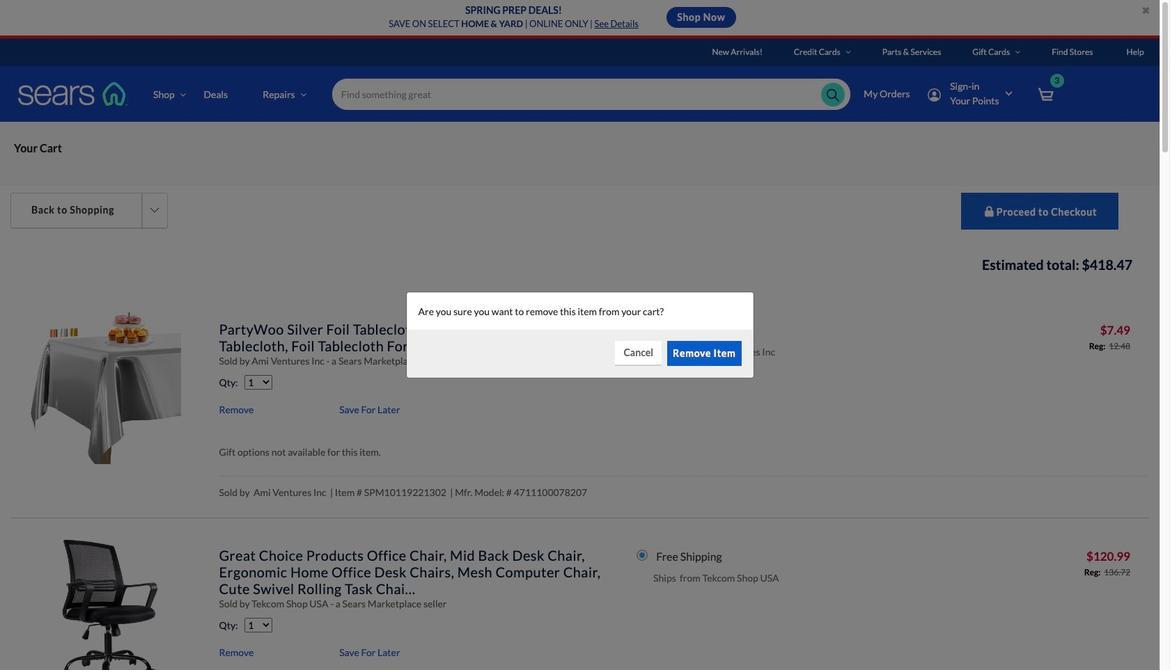 Task type: locate. For each thing, give the bounding box(es) containing it.
partywoo silver foil tablecloth, 54 x 108 inch rectangle party tablecloth, foil tablecloth for 6 to 8 foot table, metallic table image
[[29, 313, 181, 465]]

main content
[[0, 122, 1160, 671]]

1 vertical spatial angle down image
[[300, 89, 307, 99]]

angle down image
[[1015, 48, 1020, 56], [180, 89, 186, 99]]

great choice products office chair, mid back desk chair, ergonomic home office desk chairs, mesh computer chair, cute swivel rolling task chai… image
[[29, 539, 181, 671]]

1 horizontal spatial angle down image
[[1015, 48, 1020, 56]]

None radio
[[637, 550, 648, 561]]

navigation
[[0, 122, 1160, 186]]

0 horizontal spatial angle down image
[[180, 89, 186, 99]]

settings image
[[927, 88, 941, 102]]

1 vertical spatial angle down image
[[180, 89, 186, 99]]

1 horizontal spatial angle down image
[[846, 48, 851, 56]]

angle down image
[[846, 48, 851, 56], [300, 89, 307, 99]]

None radio
[[637, 324, 648, 335]]

view cart image
[[1037, 87, 1054, 103]]

banner
[[0, 38, 1170, 142]]

0 vertical spatial angle down image
[[846, 48, 851, 56]]

home image
[[17, 81, 129, 107]]



Task type: vqa. For each thing, say whether or not it's contained in the screenshot.
Beanlieve 10-Pieces Numeral Birthday Candles - Cake Numeral Candles Number 0-9 Glitter Cake Topper Decoration For image at the left
no



Task type: describe. For each thing, give the bounding box(es) containing it.
0 vertical spatial angle down image
[[1015, 48, 1020, 56]]

0 horizontal spatial angle down image
[[300, 89, 307, 99]]



